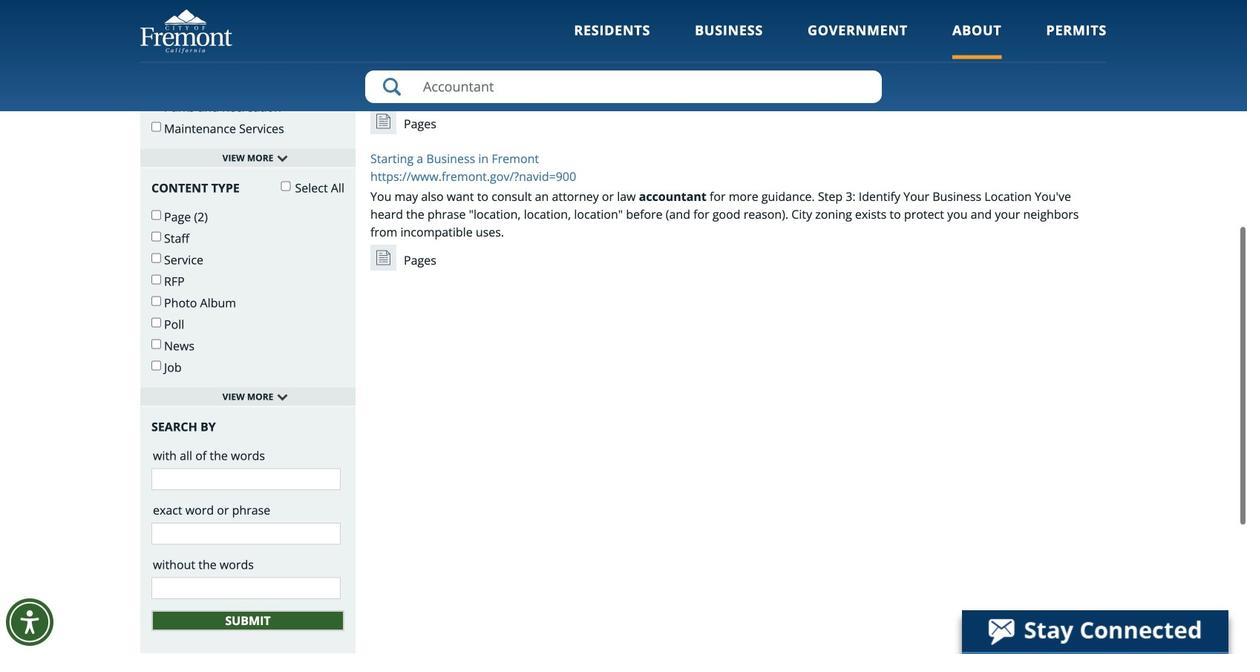 Task type: describe. For each thing, give the bounding box(es) containing it.
Search text field
[[365, 71, 882, 103]]



Task type: vqa. For each thing, say whether or not it's contained in the screenshot.
'stay connected' Image
yes



Task type: locate. For each thing, give the bounding box(es) containing it.
None text field
[[151, 469, 341, 491], [151, 523, 341, 545], [151, 578, 341, 600], [151, 469, 341, 491], [151, 523, 341, 545], [151, 578, 341, 600]]

None checkbox
[[151, 0, 161, 2], [151, 14, 161, 24], [151, 36, 161, 46], [151, 100, 161, 110], [151, 253, 161, 263], [151, 275, 161, 285], [151, 297, 161, 306], [151, 361, 161, 371], [151, 0, 161, 2], [151, 14, 161, 24], [151, 36, 161, 46], [151, 100, 161, 110], [151, 253, 161, 263], [151, 275, 161, 285], [151, 297, 161, 306], [151, 361, 161, 371]]

stay connected image
[[962, 611, 1227, 653]]

None button
[[151, 611, 344, 632]]

None checkbox
[[151, 57, 161, 67], [151, 79, 161, 89], [151, 122, 161, 132], [281, 181, 291, 191], [151, 210, 161, 220], [151, 232, 161, 242], [151, 318, 161, 328], [151, 340, 161, 349], [151, 57, 161, 67], [151, 79, 161, 89], [151, 122, 161, 132], [281, 181, 291, 191], [151, 210, 161, 220], [151, 232, 161, 242], [151, 318, 161, 328], [151, 340, 161, 349]]



